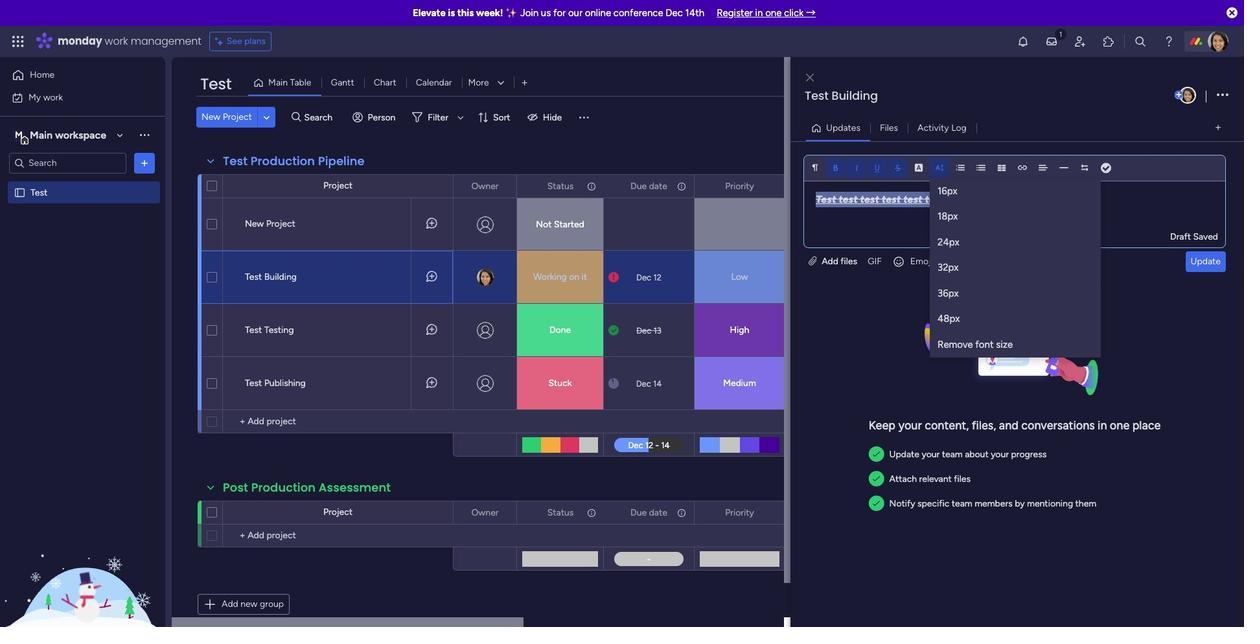 Task type: vqa. For each thing, say whether or not it's contained in the screenshot.
stands.
no



Task type: locate. For each thing, give the bounding box(es) containing it.
0 vertical spatial due date field
[[627, 179, 671, 193]]

2 status field from the top
[[544, 506, 577, 520]]

test
[[839, 193, 858, 205], [860, 193, 879, 205], [882, 193, 901, 205], [903, 193, 922, 205], [925, 193, 944, 205], [946, 193, 966, 205]]

production inside test production pipeline field
[[251, 153, 315, 169]]

dec left the '13'
[[636, 326, 651, 335]]

register in one click →
[[717, 7, 816, 19]]

test inside field
[[223, 153, 247, 169]]

0 vertical spatial update
[[1191, 256, 1221, 267]]

1 vertical spatial priority
[[725, 507, 754, 518]]

1 vertical spatial team
[[952, 499, 972, 510]]

align image
[[1039, 163, 1048, 172]]

0 vertical spatial status
[[547, 180, 574, 191]]

them
[[1075, 499, 1096, 510]]

v2 done deadline image
[[608, 324, 619, 337]]

in right register
[[755, 7, 763, 19]]

project left the angle down icon
[[223, 111, 252, 122]]

dec left 12
[[636, 272, 651, 282]]

your for content,
[[898, 418, 922, 433]]

1 vertical spatial due date field
[[627, 506, 671, 520]]

0 vertical spatial due
[[631, 180, 647, 191]]

project down pipeline
[[323, 180, 353, 191]]

1 owner field from the top
[[468, 179, 502, 193]]

publishing
[[264, 378, 306, 389]]

register
[[717, 7, 753, 19]]

1 vertical spatial date
[[649, 507, 667, 518]]

column information image for test production pipeline
[[586, 181, 597, 191]]

james peterson image
[[1208, 31, 1229, 52]]

0 horizontal spatial files
[[841, 256, 857, 267]]

1 priority field from the top
[[722, 179, 757, 193]]

2 horizontal spatial options image
[[676, 502, 685, 524]]

add new group button
[[198, 594, 290, 615]]

update up attach
[[889, 449, 919, 460]]

dec 14
[[636, 379, 662, 388]]

draft
[[1170, 231, 1191, 242]]

update inside button
[[1191, 256, 1221, 267]]

update
[[1191, 256, 1221, 267], [889, 449, 919, 460]]

team right specific
[[952, 499, 972, 510]]

2 status from the top
[[547, 507, 574, 518]]

1 horizontal spatial building
[[831, 87, 878, 104]]

format image
[[811, 163, 820, 172]]

filter
[[428, 112, 448, 123]]

add left new
[[222, 599, 238, 610]]

2 due from the top
[[631, 507, 647, 518]]

0 horizontal spatial in
[[755, 7, 763, 19]]

new
[[202, 111, 220, 122], [245, 218, 264, 229]]

12
[[653, 272, 662, 282]]

2 date from the top
[[649, 507, 667, 518]]

test up test testing
[[245, 271, 262, 283]]

Search field
[[301, 108, 340, 126]]

main for main table
[[268, 77, 288, 88]]

1 vertical spatial due date
[[631, 507, 667, 518]]

high
[[730, 325, 749, 336]]

0 vertical spatial + add project text field
[[229, 414, 334, 430]]

in left place
[[1098, 418, 1107, 433]]

+ Add project text field
[[229, 414, 334, 430], [229, 528, 334, 544]]

1 vertical spatial due
[[631, 507, 647, 518]]

1 vertical spatial add
[[222, 599, 238, 610]]

update your team about your progress
[[889, 449, 1047, 460]]

0 vertical spatial due date
[[631, 180, 667, 191]]

work right my
[[43, 92, 63, 103]]

2 due date field from the top
[[627, 506, 671, 520]]

due date for 1st due date field from the bottom of the page
[[631, 507, 667, 518]]

2 owner from the top
[[471, 507, 499, 518]]

building up updates
[[831, 87, 878, 104]]

14th
[[685, 7, 704, 19]]

attach relevant files
[[889, 474, 971, 485]]

0 vertical spatial test building
[[805, 87, 878, 104]]

options image
[[498, 175, 507, 197], [586, 502, 595, 524], [676, 502, 685, 524]]

select product image
[[12, 35, 25, 48]]

2 priority field from the top
[[722, 506, 757, 520]]

see plans
[[227, 36, 266, 47]]

test down new project button
[[223, 153, 247, 169]]

0 vertical spatial one
[[765, 7, 782, 19]]

invite members image
[[1074, 35, 1087, 48]]

0 vertical spatial owner
[[471, 180, 499, 191]]

2 priority from the top
[[725, 507, 754, 518]]

team left about
[[942, 449, 963, 460]]

1 due date field from the top
[[627, 179, 671, 193]]

testing
[[264, 325, 294, 336]]

1 vertical spatial status field
[[544, 506, 577, 520]]

in
[[755, 7, 763, 19], [1098, 418, 1107, 433]]

0 horizontal spatial test building
[[245, 271, 297, 283]]

emoji
[[910, 256, 933, 267]]

1 vertical spatial files
[[954, 474, 971, 485]]

test list box
[[0, 179, 165, 378]]

production inside post production assessment field
[[251, 479, 316, 496]]

1 status field from the top
[[544, 179, 577, 193]]

1 horizontal spatial update
[[1191, 256, 1221, 267]]

1 vertical spatial update
[[889, 449, 919, 460]]

1 vertical spatial priority field
[[722, 506, 757, 520]]

m
[[15, 129, 23, 140]]

dec left 14
[[636, 379, 651, 388]]

0 horizontal spatial add
[[222, 599, 238, 610]]

production down the v2 search image
[[251, 153, 315, 169]]

test building up updates
[[805, 87, 878, 104]]

0 vertical spatial add view image
[[522, 78, 527, 88]]

work inside button
[[43, 92, 63, 103]]

team
[[942, 449, 963, 460], [952, 499, 972, 510]]

Owner field
[[468, 179, 502, 193], [468, 506, 502, 520]]

production right post
[[251, 479, 316, 496]]

test right public board icon
[[30, 187, 48, 198]]

this
[[457, 7, 474, 19]]

main inside workspace selection element
[[30, 129, 53, 141]]

0 vertical spatial in
[[755, 7, 763, 19]]

1 status from the top
[[547, 180, 574, 191]]

one left place
[[1110, 418, 1130, 433]]

my
[[29, 92, 41, 103]]

5 test from the left
[[925, 193, 944, 205]]

test building up test testing
[[245, 271, 297, 283]]

not started
[[536, 219, 584, 230]]

0 vertical spatial team
[[942, 449, 963, 460]]

1 vertical spatial production
[[251, 479, 316, 496]]

register in one click → link
[[717, 7, 816, 19]]

2 due date from the top
[[631, 507, 667, 518]]

Status field
[[544, 179, 577, 193], [544, 506, 577, 520]]

add view image
[[522, 78, 527, 88], [1216, 123, 1221, 133]]

chart
[[374, 77, 396, 88]]

files down update your team about your progress
[[954, 474, 971, 485]]

size image
[[935, 163, 944, 172]]

1 vertical spatial test building
[[245, 271, 297, 283]]

1 horizontal spatial files
[[954, 474, 971, 485]]

0 horizontal spatial one
[[765, 7, 782, 19]]

priority
[[725, 180, 754, 191], [725, 507, 754, 518]]

new inside button
[[202, 111, 220, 122]]

1. numbers image
[[956, 163, 965, 172]]

bold image
[[831, 163, 840, 172]]

1 vertical spatial owner field
[[468, 506, 502, 520]]

1 due date from the top
[[631, 180, 667, 191]]

building up testing in the left of the page
[[264, 271, 297, 283]]

column information image
[[676, 181, 687, 191]]

priority for second the priority field from the top
[[725, 507, 754, 518]]

1 vertical spatial status
[[547, 507, 574, 518]]

1 horizontal spatial add
[[822, 256, 838, 267]]

work right "monday"
[[105, 34, 128, 49]]

add files
[[819, 256, 857, 267]]

remove font size
[[938, 339, 1013, 350]]

workspace selection element
[[12, 127, 108, 144]]

production for test
[[251, 153, 315, 169]]

strikethrough image
[[894, 163, 903, 172]]

0 vertical spatial new project
[[202, 111, 252, 122]]

test left testing in the left of the page
[[245, 325, 262, 336]]

0 vertical spatial priority field
[[722, 179, 757, 193]]

1 horizontal spatial main
[[268, 77, 288, 88]]

options image
[[1217, 87, 1229, 104], [138, 156, 151, 169], [586, 175, 595, 197], [676, 175, 685, 197], [498, 502, 507, 524], [767, 502, 776, 524]]

Due date field
[[627, 179, 671, 193], [627, 506, 671, 520]]

test
[[200, 73, 231, 95], [805, 87, 829, 104], [223, 153, 247, 169], [30, 187, 48, 198], [245, 271, 262, 283], [245, 325, 262, 336], [245, 378, 262, 389]]

test building inside field
[[805, 87, 878, 104]]

1 horizontal spatial options image
[[586, 502, 595, 524]]

+ add project text field down post production assessment field
[[229, 528, 334, 544]]

column information image
[[586, 181, 597, 191], [586, 508, 597, 518], [676, 508, 687, 518]]

my work button
[[8, 87, 139, 108]]

1 horizontal spatial new
[[245, 218, 264, 229]]

0 vertical spatial building
[[831, 87, 878, 104]]

0 vertical spatial new
[[202, 111, 220, 122]]

main right workspace icon
[[30, 129, 53, 141]]

1 + add project text field from the top
[[229, 414, 334, 430]]

saved
[[1193, 231, 1218, 242]]

relevant
[[919, 474, 952, 485]]

1 vertical spatial + add project text field
[[229, 528, 334, 544]]

pipeline
[[318, 153, 365, 169]]

﻿test test test test test test test
[[816, 193, 966, 205]]

0 vertical spatial work
[[105, 34, 128, 49]]

0 horizontal spatial new
[[202, 111, 220, 122]]

0 vertical spatial production
[[251, 153, 315, 169]]

test down close icon
[[805, 87, 829, 104]]

0 horizontal spatial work
[[43, 92, 63, 103]]

updates
[[826, 122, 860, 133]]

Priority field
[[722, 179, 757, 193], [722, 506, 757, 520]]

Test field
[[197, 73, 235, 95]]

0 vertical spatial main
[[268, 77, 288, 88]]

13
[[653, 326, 661, 335]]

main left the table
[[268, 77, 288, 88]]

36px
[[938, 287, 959, 299]]

Test Building field
[[802, 87, 1172, 104]]

1 horizontal spatial work
[[105, 34, 128, 49]]

help image
[[1162, 35, 1175, 48]]

1 priority from the top
[[725, 180, 754, 191]]

0 vertical spatial status field
[[544, 179, 577, 193]]

production for post
[[251, 479, 316, 496]]

gif
[[868, 256, 882, 267]]

1 vertical spatial owner
[[471, 507, 499, 518]]

1 horizontal spatial test building
[[805, 87, 878, 104]]

gantt
[[331, 77, 354, 88]]

date
[[649, 180, 667, 191], [649, 507, 667, 518]]

1 date from the top
[[649, 180, 667, 191]]

dec left 14th
[[666, 7, 683, 19]]

italic image
[[852, 163, 861, 172]]

text color image
[[914, 163, 923, 172]]

table image
[[997, 163, 1006, 172]]

main inside button
[[268, 77, 288, 88]]

→
[[806, 7, 816, 19]]

your right the keep
[[898, 418, 922, 433]]

0 vertical spatial files
[[841, 256, 857, 267]]

status
[[547, 180, 574, 191], [547, 507, 574, 518]]

my work
[[29, 92, 63, 103]]

group
[[260, 599, 284, 610]]

1 vertical spatial in
[[1098, 418, 1107, 433]]

16px
[[938, 185, 957, 197]]

test up new project button
[[200, 73, 231, 95]]

place
[[1132, 418, 1161, 433]]

0 horizontal spatial main
[[30, 129, 53, 141]]

+ add project text field down publishing
[[229, 414, 334, 430]]

1 vertical spatial work
[[43, 92, 63, 103]]

our
[[568, 7, 583, 19]]

18px
[[938, 211, 958, 222]]

add inside button
[[222, 599, 238, 610]]

files,
[[972, 418, 996, 433]]

specific
[[918, 499, 949, 510]]

one left click
[[765, 7, 782, 19]]

Post Production Assessment field
[[220, 479, 394, 496]]

not
[[536, 219, 552, 230]]

team for about
[[942, 449, 963, 460]]

update down saved
[[1191, 256, 1221, 267]]

mentioning
[[1027, 499, 1073, 510]]

1 vertical spatial one
[[1110, 418, 1130, 433]]

1 vertical spatial building
[[264, 271, 297, 283]]

close image
[[806, 73, 814, 83]]

join
[[520, 7, 539, 19]]

0 vertical spatial add
[[822, 256, 838, 267]]

due for 1st due date field from the bottom of the page
[[631, 507, 647, 518]]

0 vertical spatial owner field
[[468, 179, 502, 193]]

32px link
[[930, 255, 1101, 281]]

1 vertical spatial add view image
[[1216, 123, 1221, 133]]

option
[[0, 181, 165, 183]]

dapulse addbtn image
[[1175, 91, 1183, 99]]

add right dapulse attachment image
[[822, 256, 838, 267]]

6 test from the left
[[946, 193, 966, 205]]

home button
[[8, 65, 139, 86]]

24px link
[[930, 230, 1101, 255]]

1 due from the top
[[631, 180, 647, 191]]

0 vertical spatial priority
[[725, 180, 754, 191]]

files left gif
[[841, 256, 857, 267]]

your up attach relevant files
[[922, 449, 940, 460]]

1 vertical spatial main
[[30, 129, 53, 141]]

0 horizontal spatial update
[[889, 449, 919, 460]]

sort
[[493, 112, 510, 123]]

0 vertical spatial date
[[649, 180, 667, 191]]

underline image
[[873, 163, 882, 172]]

1 vertical spatial new
[[245, 218, 264, 229]]

one
[[765, 7, 782, 19], [1110, 418, 1130, 433]]

date for first due date field from the top of the page
[[649, 180, 667, 191]]

arrow down image
[[453, 110, 468, 125]]

files
[[841, 256, 857, 267], [954, 474, 971, 485]]



Task type: describe. For each thing, give the bounding box(es) containing it.
test inside field
[[200, 73, 231, 95]]

started
[[554, 219, 584, 230]]

content,
[[925, 418, 969, 433]]

1 test from the left
[[839, 193, 858, 205]]

more button
[[462, 73, 514, 93]]

update for update your team about your progress
[[889, 449, 919, 460]]

test testing
[[245, 325, 294, 336]]

by
[[1015, 499, 1025, 510]]

update for update
[[1191, 256, 1221, 267]]

files button
[[870, 118, 908, 138]]

0 horizontal spatial add view image
[[522, 78, 527, 88]]

16px link
[[930, 179, 1101, 204]]

assessment
[[319, 479, 391, 496]]

elevate is this week! ✨ join us for our online conference dec 14th
[[413, 7, 704, 19]]

add for add files
[[822, 256, 838, 267]]

and
[[999, 418, 1018, 433]]

size
[[996, 339, 1013, 350]]

click
[[784, 7, 804, 19]]

dapulse attachment image
[[809, 256, 817, 267]]

person
[[368, 112, 395, 123]]

gantt button
[[321, 73, 364, 93]]

monday
[[58, 34, 102, 49]]

test inside field
[[805, 87, 829, 104]]

chart button
[[364, 73, 406, 93]]

your right about
[[991, 449, 1009, 460]]

line image
[[1059, 163, 1068, 172]]

1 owner from the top
[[471, 180, 499, 191]]

font
[[975, 339, 994, 350]]

status field for assessment
[[544, 506, 577, 520]]

public board image
[[14, 186, 26, 199]]

date for 1st due date field from the bottom of the page
[[649, 507, 667, 518]]

link image
[[1018, 163, 1027, 172]]

new project inside button
[[202, 111, 252, 122]]

options image for status
[[586, 502, 595, 524]]

new
[[241, 599, 258, 610]]

Search in workspace field
[[27, 156, 108, 170]]

your for team
[[922, 449, 940, 460]]

files
[[880, 122, 898, 133]]

week!
[[476, 7, 503, 19]]

home
[[30, 69, 55, 80]]

remove font size link
[[930, 332, 1101, 358]]

0 horizontal spatial options image
[[498, 175, 507, 197]]

checklist image
[[1101, 164, 1111, 173]]

rtl ltr image
[[1080, 163, 1089, 172]]

us
[[541, 7, 551, 19]]

elevate
[[413, 7, 446, 19]]

32px
[[938, 262, 959, 273]]

status field for pipeline
[[544, 179, 577, 193]]

2 owner field from the top
[[468, 506, 502, 520]]

v2 search image
[[291, 110, 301, 125]]

dec 13
[[636, 326, 661, 335]]

work for my
[[43, 92, 63, 103]]

due date for first due date field from the top of the page
[[631, 180, 667, 191]]

activity log
[[918, 122, 967, 133]]

main table
[[268, 77, 311, 88]]

✨
[[506, 7, 518, 19]]

workspace options image
[[138, 128, 151, 141]]

draft saved
[[1170, 231, 1218, 242]]

priority for second the priority field from the bottom of the page
[[725, 180, 754, 191]]

on
[[569, 271, 579, 283]]

conversations
[[1021, 418, 1095, 433]]

see plans button
[[209, 32, 272, 51]]

test inside list box
[[30, 187, 48, 198]]

Test Production Pipeline field
[[220, 153, 368, 170]]

see
[[227, 36, 242, 47]]

test production pipeline
[[223, 153, 365, 169]]

1 horizontal spatial one
[[1110, 418, 1130, 433]]

workspace
[[55, 129, 106, 141]]

inbox image
[[1045, 35, 1058, 48]]

medium
[[723, 378, 756, 389]]

18px link
[[930, 204, 1101, 230]]

done
[[549, 325, 571, 336]]

36px link
[[930, 281, 1101, 307]]

14
[[653, 379, 662, 388]]

add for add new group
[[222, 599, 238, 610]]

dec for dec 12
[[636, 272, 651, 282]]

due for first due date field from the top of the page
[[631, 180, 647, 191]]

workspace image
[[12, 128, 25, 142]]

1 horizontal spatial add view image
[[1216, 123, 1221, 133]]

1 horizontal spatial in
[[1098, 418, 1107, 433]]

activity log button
[[908, 118, 976, 138]]

v2 overdue deadline image
[[608, 271, 619, 283]]

table
[[290, 77, 311, 88]]

&bull; bullets image
[[976, 163, 986, 172]]

﻿test
[[816, 193, 836, 205]]

status for test production pipeline
[[547, 180, 574, 191]]

main workspace
[[30, 129, 106, 141]]

calendar
[[416, 77, 452, 88]]

attach
[[889, 474, 917, 485]]

2 test from the left
[[860, 193, 879, 205]]

test publishing
[[245, 378, 306, 389]]

test left publishing
[[245, 378, 262, 389]]

lottie animation element
[[0, 496, 165, 627]]

apps image
[[1102, 35, 1115, 48]]

progress
[[1011, 449, 1047, 460]]

1 vertical spatial new project
[[245, 218, 295, 229]]

2 + add project text field from the top
[[229, 528, 334, 544]]

notify
[[889, 499, 915, 510]]

3 test from the left
[[882, 193, 901, 205]]

menu image
[[578, 111, 590, 124]]

dec for dec 13
[[636, 326, 651, 335]]

column information image for post production assessment
[[586, 508, 597, 518]]

project down test production pipeline field
[[266, 218, 295, 229]]

online
[[585, 7, 611, 19]]

team for members
[[952, 499, 972, 510]]

working on it
[[533, 271, 587, 283]]

new project button
[[196, 107, 257, 128]]

person button
[[347, 107, 403, 128]]

filter button
[[407, 107, 468, 128]]

management
[[131, 34, 201, 49]]

hide
[[543, 112, 562, 123]]

48px link
[[930, 307, 1101, 332]]

main table button
[[248, 73, 321, 93]]

post
[[223, 479, 248, 496]]

main for main workspace
[[30, 129, 53, 141]]

james peterson image
[[1179, 87, 1196, 104]]

work for monday
[[105, 34, 128, 49]]

1 image
[[1055, 27, 1067, 41]]

status for post production assessment
[[547, 507, 574, 518]]

dec 12
[[636, 272, 662, 282]]

angle down image
[[263, 112, 270, 122]]

project inside button
[[223, 111, 252, 122]]

keep your content, files, and conversations in one place
[[869, 418, 1161, 433]]

calendar button
[[406, 73, 462, 93]]

mention
[[962, 256, 995, 267]]

options image for due date
[[676, 502, 685, 524]]

24px
[[938, 236, 959, 248]]

dec for dec 14
[[636, 379, 651, 388]]

building inside field
[[831, 87, 878, 104]]

notifications image
[[1017, 35, 1030, 48]]

for
[[553, 7, 566, 19]]

project down assessment
[[323, 507, 353, 518]]

log
[[951, 122, 967, 133]]

working
[[533, 271, 567, 283]]

update button
[[1185, 251, 1226, 272]]

0 horizontal spatial building
[[264, 271, 297, 283]]

stuck
[[548, 378, 572, 389]]

lottie animation image
[[0, 496, 165, 627]]

search everything image
[[1134, 35, 1147, 48]]

notify specific team members by mentioning them
[[889, 499, 1096, 510]]

is
[[448, 7, 455, 19]]

4 test from the left
[[903, 193, 922, 205]]

it
[[582, 271, 587, 283]]



